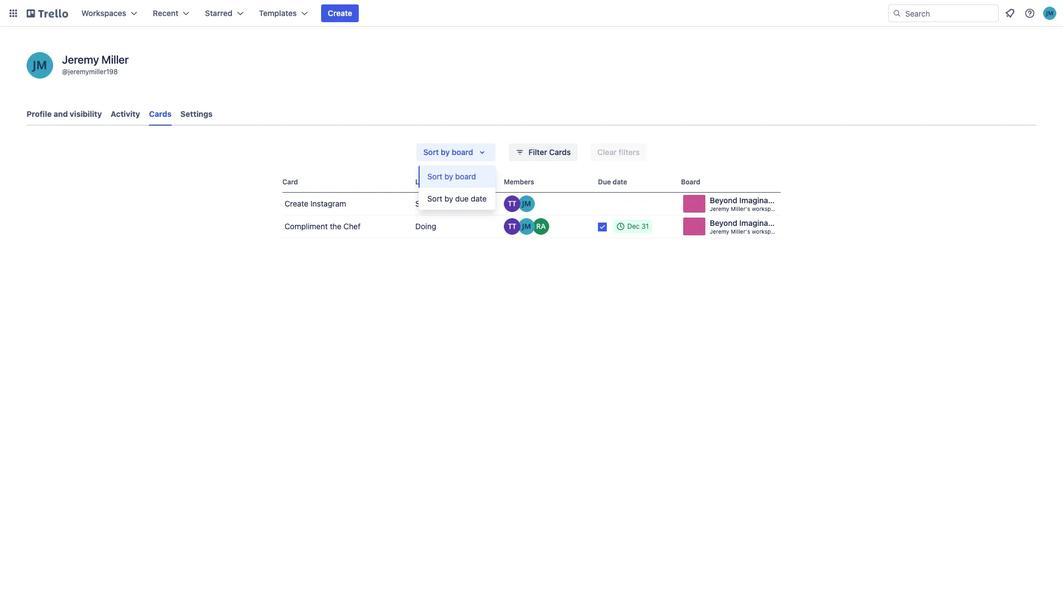Task type: vqa. For each thing, say whether or not it's contained in the screenshot.
Create button
yes



Task type: describe. For each thing, give the bounding box(es) containing it.
by for sort by board button
[[445, 172, 453, 181]]

sort by board button
[[417, 143, 496, 161]]

visibility
[[70, 109, 102, 119]]

board
[[681, 178, 701, 186]]

and
[[54, 109, 68, 119]]

1 horizontal spatial date
[[613, 178, 628, 186]]

doing
[[415, 222, 436, 231]]

sort by board for sort by board button
[[428, 172, 476, 181]]

due
[[598, 178, 611, 186]]

sort by due date button
[[419, 188, 496, 210]]

jeremy miller @ jeremymiller198
[[62, 53, 129, 76]]

chef
[[344, 222, 361, 231]]

profile and visibility
[[27, 109, 102, 119]]

create button
[[321, 4, 359, 22]]

0 vertical spatial jeremy miller (jeremymiller198) image
[[27, 52, 53, 79]]

activity link
[[111, 104, 140, 124]]

social media
[[415, 199, 461, 208]]

2 miller's from the top
[[731, 228, 751, 235]]

open information menu image
[[1025, 8, 1036, 19]]

create for create instagram
[[285, 199, 309, 208]]

compliment
[[285, 222, 328, 231]]

activity
[[111, 109, 140, 119]]

switch to… image
[[8, 8, 19, 19]]

compliment the chef link
[[283, 215, 411, 238]]

2 imagination from the top
[[740, 218, 783, 228]]

0 vertical spatial cards
[[149, 109, 172, 119]]

jeremymiller198
[[68, 68, 118, 76]]

filter cards
[[529, 147, 571, 157]]

menu containing sort by board
[[419, 166, 496, 210]]

profile
[[27, 109, 52, 119]]

sort for sort by due date button
[[428, 194, 443, 203]]

workspaces button
[[75, 4, 144, 22]]

due date
[[598, 178, 628, 186]]

cards inside button
[[549, 147, 571, 157]]

primary element
[[0, 0, 1064, 27]]

members
[[504, 178, 535, 186]]

date inside button
[[471, 194, 487, 203]]

recent button
[[146, 4, 196, 22]]

sort for sort by board button
[[428, 172, 443, 181]]

filters
[[619, 147, 640, 157]]

clear filters button
[[591, 143, 647, 161]]

1 workspace from the top
[[752, 206, 781, 212]]

0 notifications image
[[1004, 7, 1017, 20]]

1 vertical spatial jeremy
[[710, 206, 730, 212]]

create instagram link
[[283, 193, 411, 215]]

dec 31
[[628, 222, 649, 230]]

2 vertical spatial jeremy
[[710, 228, 730, 235]]

jeremy inside the jeremy miller @ jeremymiller198
[[62, 53, 99, 66]]

starred
[[205, 8, 232, 18]]

by for sort by due date button
[[445, 194, 453, 203]]

filter cards button
[[509, 143, 578, 161]]

2 beyond imagination jeremy miller's workspace from the top
[[710, 218, 783, 235]]

miller
[[102, 53, 129, 66]]

1 beyond from the top
[[710, 196, 738, 205]]

starred button
[[198, 4, 250, 22]]

due
[[455, 194, 469, 203]]

Search field
[[902, 5, 999, 22]]

0 horizontal spatial jeremy miller (jeremymiller198) image
[[518, 196, 535, 212]]



Task type: locate. For each thing, give the bounding box(es) containing it.
1 horizontal spatial create
[[328, 8, 352, 18]]

create
[[328, 8, 352, 18], [285, 199, 309, 208]]

by inside popup button
[[441, 147, 450, 157]]

31
[[642, 222, 649, 230]]

board up sort by board button
[[452, 147, 473, 157]]

1 vertical spatial by
[[445, 172, 453, 181]]

jeremy miller (jeremymiller198) image down members
[[518, 196, 535, 212]]

1 vertical spatial beyond imagination jeremy miller's workspace
[[710, 218, 783, 235]]

1 vertical spatial board
[[455, 172, 476, 181]]

cards
[[149, 109, 172, 119], [549, 147, 571, 157]]

board up the due
[[455, 172, 476, 181]]

0 horizontal spatial create
[[285, 199, 309, 208]]

menu
[[419, 166, 496, 210]]

2 vertical spatial by
[[445, 194, 453, 203]]

jeremy miller (jeremymiller198) image down terry turtle (terryturtle) image
[[518, 218, 535, 235]]

settings link
[[181, 104, 213, 124]]

1 beyond imagination jeremy miller's workspace from the top
[[710, 196, 783, 212]]

0 horizontal spatial date
[[471, 194, 487, 203]]

beyond imagination jeremy miller's workspace
[[710, 196, 783, 212], [710, 218, 783, 235]]

jeremy
[[62, 53, 99, 66], [710, 206, 730, 212], [710, 228, 730, 235]]

board inside popup button
[[452, 147, 473, 157]]

sort by board inside sort by board button
[[428, 172, 476, 181]]

dec
[[628, 222, 640, 230]]

clear
[[598, 147, 617, 157]]

board
[[452, 147, 473, 157], [455, 172, 476, 181]]

create inside create button
[[328, 8, 352, 18]]

by up sort by due date
[[445, 172, 453, 181]]

0 vertical spatial jeremy miller (jeremymiller198) image
[[1044, 7, 1057, 20]]

0 horizontal spatial jeremy miller (jeremymiller198) image
[[27, 52, 53, 79]]

clear filters
[[598, 147, 640, 157]]

cards right filter
[[549, 147, 571, 157]]

filter
[[529, 147, 547, 157]]

1 horizontal spatial jeremy miller (jeremymiller198) image
[[1044, 7, 1057, 20]]

0 vertical spatial create
[[328, 8, 352, 18]]

sort by due date
[[428, 194, 487, 203]]

workspaces
[[81, 8, 126, 18]]

1 vertical spatial jeremy miller (jeremymiller198) image
[[518, 196, 535, 212]]

date right due on the top right of the page
[[613, 178, 628, 186]]

profile and visibility link
[[27, 104, 102, 124]]

0 vertical spatial by
[[441, 147, 450, 157]]

0 horizontal spatial cards
[[149, 109, 172, 119]]

search image
[[893, 9, 902, 18]]

1 vertical spatial date
[[471, 194, 487, 203]]

create for create
[[328, 8, 352, 18]]

board for sort by board popup button
[[452, 147, 473, 157]]

sort by board up sort by due date
[[428, 172, 476, 181]]

1 vertical spatial jeremy miller (jeremymiller198) image
[[518, 218, 535, 235]]

create inside create instagram link
[[285, 199, 309, 208]]

templates
[[259, 8, 297, 18]]

jeremy miller (jeremymiller198) image
[[1044, 7, 1057, 20], [518, 196, 535, 212]]

jeremy miller (jeremymiller198) image left @
[[27, 52, 53, 79]]

1 vertical spatial sort
[[428, 172, 443, 181]]

jeremy miller (jeremymiller198) image
[[27, 52, 53, 79], [518, 218, 535, 235]]

by
[[441, 147, 450, 157], [445, 172, 453, 181], [445, 194, 453, 203]]

list
[[415, 178, 427, 186]]

by up sort by board button
[[441, 147, 450, 157]]

recent
[[153, 8, 179, 18]]

board for sort by board button
[[455, 172, 476, 181]]

2 beyond from the top
[[710, 218, 738, 228]]

date
[[613, 178, 628, 186], [471, 194, 487, 203]]

the
[[330, 222, 342, 231]]

miller's
[[731, 206, 751, 212], [731, 228, 751, 235]]

sort by board
[[423, 147, 473, 157], [428, 172, 476, 181]]

compliment the chef
[[285, 222, 361, 231]]

terry turtle (terryturtle) image
[[504, 196, 521, 212]]

0 vertical spatial miller's
[[731, 206, 751, 212]]

jeremy miller (jeremymiller198) image right open information menu icon
[[1044, 7, 1057, 20]]

1 vertical spatial sort by board
[[428, 172, 476, 181]]

sort inside popup button
[[423, 147, 439, 157]]

0 vertical spatial sort
[[423, 147, 439, 157]]

2 vertical spatial sort
[[428, 194, 443, 203]]

0 vertical spatial beyond imagination jeremy miller's workspace
[[710, 196, 783, 212]]

1 vertical spatial miller's
[[731, 228, 751, 235]]

settings
[[181, 109, 213, 119]]

board inside button
[[455, 172, 476, 181]]

0 vertical spatial board
[[452, 147, 473, 157]]

@
[[62, 68, 68, 76]]

by left the due
[[445, 194, 453, 203]]

by for sort by board popup button
[[441, 147, 450, 157]]

1 horizontal spatial jeremy miller (jeremymiller198) image
[[518, 218, 535, 235]]

social
[[415, 199, 437, 208]]

sort
[[423, 147, 439, 157], [428, 172, 443, 181], [428, 194, 443, 203]]

media
[[439, 199, 461, 208]]

back to home image
[[27, 4, 68, 22]]

imagination
[[740, 196, 783, 205], [740, 218, 783, 228]]

workspace
[[752, 206, 781, 212], [752, 228, 781, 235]]

0 vertical spatial sort by board
[[423, 147, 473, 157]]

2 workspace from the top
[[752, 228, 781, 235]]

1 miller's from the top
[[731, 206, 751, 212]]

beyond
[[710, 196, 738, 205], [710, 218, 738, 228]]

1 vertical spatial cards
[[549, 147, 571, 157]]

terry turtle (terryturtle) image
[[504, 218, 521, 235]]

sort by board for sort by board popup button
[[423, 147, 473, 157]]

sort for sort by board popup button
[[423, 147, 439, 157]]

card
[[283, 178, 298, 186]]

1 vertical spatial workspace
[[752, 228, 781, 235]]

instagram
[[311, 199, 346, 208]]

0 vertical spatial imagination
[[740, 196, 783, 205]]

templates button
[[252, 4, 315, 22]]

1 vertical spatial imagination
[[740, 218, 783, 228]]

cards link
[[149, 104, 172, 126]]

sort by board inside sort by board popup button
[[423, 147, 473, 157]]

sort by board up sort by board button
[[423, 147, 473, 157]]

1 vertical spatial create
[[285, 199, 309, 208]]

1 imagination from the top
[[740, 196, 783, 205]]

0 vertical spatial beyond
[[710, 196, 738, 205]]

1 vertical spatial beyond
[[710, 218, 738, 228]]

sort by board button
[[419, 166, 496, 188]]

0 vertical spatial date
[[613, 178, 628, 186]]

0 vertical spatial jeremy
[[62, 53, 99, 66]]

cards right activity
[[149, 109, 172, 119]]

date right the due
[[471, 194, 487, 203]]

create instagram
[[285, 199, 346, 208]]

0 vertical spatial workspace
[[752, 206, 781, 212]]

ruby anderson (rubyanderson7) image
[[533, 218, 550, 235]]

1 horizontal spatial cards
[[549, 147, 571, 157]]



